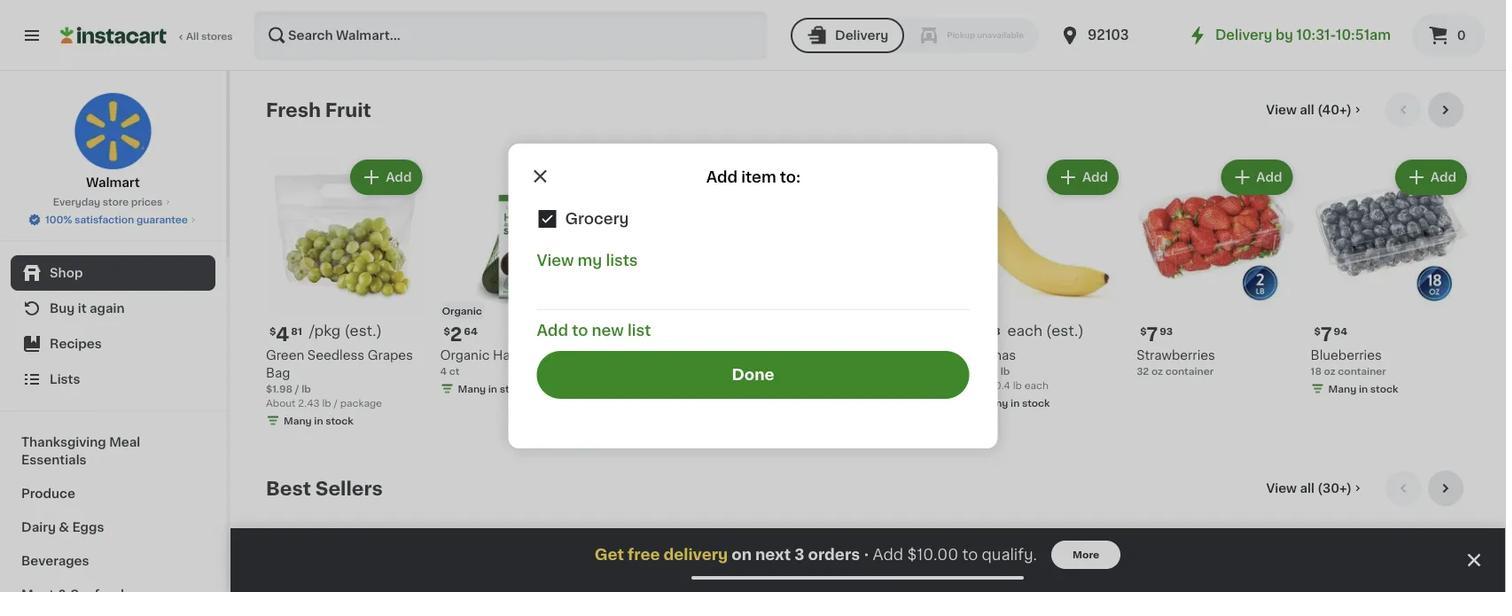 Task type: locate. For each thing, give the bounding box(es) containing it.
free
[[628, 548, 660, 563]]

0 horizontal spatial (est.)
[[344, 324, 382, 338]]

4 left the 81
[[276, 325, 289, 344]]

12 oz
[[789, 400, 813, 410]]

2 vertical spatial view
[[1267, 482, 1298, 495]]

oz for strawberries
[[1152, 366, 1164, 376]]

1 vertical spatial organic
[[440, 349, 490, 361]]

fresh up cranberries
[[873, 349, 907, 361]]

stock for 3
[[674, 402, 702, 411]]

many
[[458, 384, 486, 394], [1329, 384, 1357, 394], [981, 398, 1009, 408], [632, 402, 660, 411], [284, 416, 312, 426]]

0 vertical spatial organic
[[442, 306, 482, 316]]

best sellers
[[266, 479, 383, 498]]

to inside treatment tracker modal 'dialog'
[[963, 548, 978, 563]]

in down bananas $0.58 / lb about 0.4 lb each
[[1011, 398, 1020, 408]]

organic inside organic hass avocados 4 ct
[[440, 349, 490, 361]]

many down 0.4
[[981, 398, 1009, 408]]

in
[[489, 384, 498, 394], [1360, 384, 1369, 394], [1011, 398, 1020, 408], [663, 402, 672, 411], [314, 416, 323, 426]]

dairy
[[21, 522, 56, 534]]

many in stock down premium california lemons on the bottom left
[[632, 402, 702, 411]]

organic hass avocados 4 ct
[[440, 349, 589, 376]]

7 for strawberries
[[1147, 325, 1159, 344]]

oz inside blueberries 18 oz container
[[1325, 366, 1336, 376]]

1 vertical spatial view
[[537, 253, 574, 268]]

1 horizontal spatial delivery
[[1216, 29, 1273, 42]]

premium inside premium california lemons
[[615, 349, 670, 361]]

view for best sellers
[[1267, 482, 1298, 495]]

$0.58
[[963, 366, 992, 376]]

1 vertical spatial to
[[963, 548, 978, 563]]

3 right next
[[795, 548, 805, 563]]

bag
[[266, 367, 291, 379]]

10:51am
[[1337, 29, 1392, 42]]

0 vertical spatial to
[[572, 323, 588, 338]]

many in stock for 3
[[632, 402, 702, 411]]

1 horizontal spatial /
[[334, 398, 338, 408]]

lb
[[1001, 366, 1011, 376], [1014, 380, 1023, 390], [302, 384, 311, 394], [322, 398, 331, 408]]

4
[[276, 325, 289, 344], [440, 366, 447, 376]]

premium
[[615, 349, 670, 361], [789, 367, 844, 379]]

/ left 'package'
[[334, 398, 338, 408]]

0 vertical spatial /
[[995, 366, 999, 376]]

4 left ct
[[440, 366, 447, 376]]

stock
[[500, 384, 528, 394], [1371, 384, 1399, 394], [1023, 398, 1051, 408], [674, 402, 702, 411], [326, 416, 354, 426]]

(est.)
[[344, 324, 382, 338], [1047, 324, 1084, 338]]

2.43
[[298, 398, 320, 408]]

add to new list
[[537, 323, 651, 338]]

1 (est.) from the left
[[344, 324, 382, 338]]

beverages link
[[11, 545, 216, 578]]

view left "(40+)" at the top
[[1267, 104, 1298, 116]]

3 left 92
[[625, 325, 637, 344]]

strawberries 32 oz container
[[1137, 349, 1216, 376]]

0 horizontal spatial about
[[266, 398, 296, 408]]

about inside bananas $0.58 / lb about 0.4 lb each
[[963, 380, 993, 390]]

list
[[628, 323, 651, 338]]

fresh left fruit
[[266, 101, 321, 119]]

about down $0.58
[[963, 380, 993, 390]]

container inside strawberries 32 oz container
[[1166, 366, 1214, 376]]

shop
[[50, 267, 83, 279]]

item
[[742, 170, 777, 185]]

organic up 64
[[442, 306, 482, 316]]

many in stock down organic hass avocados 4 ct
[[458, 384, 528, 394]]

2
[[450, 325, 462, 344]]

92103
[[1088, 29, 1130, 42]]

3 inside treatment tracker modal 'dialog'
[[795, 548, 805, 563]]

2 7 from the left
[[1322, 325, 1333, 344]]

organic for organic
[[442, 306, 482, 316]]

in down organic hass avocados 4 ct
[[489, 384, 498, 394]]

add
[[707, 170, 738, 185], [386, 171, 412, 184], [734, 171, 760, 184], [1083, 171, 1109, 184], [1257, 171, 1283, 184], [1431, 171, 1457, 184], [537, 323, 569, 338], [873, 548, 904, 563], [734, 550, 760, 562], [909, 550, 935, 562], [1083, 550, 1109, 562]]

oz right 12
[[802, 400, 813, 410]]

about down $1.98
[[266, 398, 296, 408]]

1 horizontal spatial (est.)
[[1047, 324, 1084, 338]]

all stores link
[[60, 11, 234, 60]]

stock down blueberries 18 oz container
[[1371, 384, 1399, 394]]

lb up '2.43'
[[302, 384, 311, 394]]

5 $ from the left
[[1315, 326, 1322, 336]]

1 vertical spatial 4
[[440, 366, 447, 376]]

many in stock down 0.4
[[981, 398, 1051, 408]]

container down the blueberries
[[1339, 366, 1387, 376]]

many down lemons
[[632, 402, 660, 411]]

$ inside $ 2 64
[[444, 326, 450, 336]]

2 container from the left
[[1339, 366, 1387, 376]]

done
[[732, 368, 775, 383]]

to right $10.00
[[963, 548, 978, 563]]

product group containing 2
[[440, 156, 600, 400]]

1 horizontal spatial 4
[[440, 366, 447, 376]]

container for blueberries
[[1339, 366, 1387, 376]]

$ 4 81
[[270, 325, 302, 344]]

1 horizontal spatial 7
[[1322, 325, 1333, 344]]

$ left 64
[[444, 326, 450, 336]]

1 vertical spatial each
[[1025, 380, 1049, 390]]

oz inside strawberries 32 oz container
[[1152, 366, 1164, 376]]

$ for strawberries
[[1141, 326, 1147, 336]]

$
[[270, 326, 276, 336], [444, 326, 450, 336], [618, 326, 625, 336], [1141, 326, 1147, 336], [1315, 326, 1322, 336]]

0 vertical spatial all
[[1301, 104, 1315, 116]]

94
[[1335, 326, 1348, 336]]

18
[[1311, 366, 1322, 376]]

3 inside product group
[[625, 325, 637, 344]]

each (est.)
[[1008, 324, 1084, 338]]

many down ct
[[458, 384, 486, 394]]

oz right 32
[[1152, 366, 1164, 376]]

all
[[1301, 104, 1315, 116], [1301, 482, 1315, 495]]

/ up 0.4
[[995, 366, 999, 376]]

organic
[[442, 306, 482, 316], [440, 349, 490, 361]]

1 horizontal spatial about
[[963, 380, 993, 390]]

bananas
[[963, 349, 1017, 361]]

0 horizontal spatial container
[[1166, 366, 1214, 376]]

organic up ct
[[440, 349, 490, 361]]

$10.00
[[908, 548, 959, 563]]

oz for blueberries
[[1325, 366, 1336, 376]]

fresh inside the ocean spray fresh premium cranberries
[[873, 349, 907, 361]]

oz right 18 at right
[[1325, 366, 1336, 376]]

1 vertical spatial about
[[266, 398, 296, 408]]

7
[[1147, 325, 1159, 344], [1322, 325, 1333, 344]]

main content
[[231, 71, 1507, 593]]

$ left 94
[[1315, 326, 1322, 336]]

$ left 93
[[1141, 326, 1147, 336]]

product group
[[266, 156, 426, 431], [440, 156, 600, 400], [615, 156, 775, 417], [789, 156, 949, 450], [963, 156, 1123, 414], [1137, 156, 1297, 378], [1311, 156, 1472, 400], [266, 535, 426, 593], [440, 535, 600, 593], [615, 535, 775, 593], [789, 535, 949, 593], [963, 535, 1123, 593], [1311, 535, 1472, 593]]

hass
[[493, 349, 524, 361]]

1 all from the top
[[1301, 104, 1315, 116]]

7 left 94
[[1322, 325, 1333, 344]]

0 vertical spatial 4
[[276, 325, 289, 344]]

$ inside $ 7 93
[[1141, 326, 1147, 336]]

stores
[[201, 31, 233, 41]]

treatment tracker modal dialog
[[231, 529, 1507, 593]]

0 vertical spatial premium
[[615, 349, 670, 361]]

7 left 93
[[1147, 325, 1159, 344]]

many in stock down blueberries 18 oz container
[[1329, 384, 1399, 394]]

0 vertical spatial about
[[963, 380, 993, 390]]

delivery
[[664, 548, 728, 563]]

1 vertical spatial fresh
[[873, 349, 907, 361]]

1 item carousel region from the top
[[266, 92, 1472, 457]]

seedless
[[308, 349, 365, 361]]

lb right '2.43'
[[322, 398, 331, 408]]

(est.) for /pkg (est.)
[[344, 324, 382, 338]]

1 vertical spatial 3
[[795, 548, 805, 563]]

service type group
[[791, 18, 1039, 53]]

0 horizontal spatial /
[[295, 384, 299, 394]]

everyday store prices
[[53, 197, 163, 207]]

0 button
[[1413, 14, 1486, 57]]

instacart logo image
[[60, 25, 167, 46]]

3 $ from the left
[[618, 326, 625, 336]]

oz inside product group
[[802, 400, 813, 410]]

0 horizontal spatial to
[[572, 323, 588, 338]]

$ for organic hass avocados
[[444, 326, 450, 336]]

0 horizontal spatial delivery
[[836, 29, 889, 42]]

everyday store prices link
[[53, 195, 173, 209]]

view my lists
[[537, 253, 638, 268]]

1 container from the left
[[1166, 366, 1214, 376]]

0 horizontal spatial 7
[[1147, 325, 1159, 344]]

1 horizontal spatial container
[[1339, 366, 1387, 376]]

premium down ocean
[[789, 367, 844, 379]]

$ left the 81
[[270, 326, 276, 336]]

(est.) up seedless at the bottom left
[[344, 324, 382, 338]]

1 vertical spatial premium
[[789, 367, 844, 379]]

in down blueberries 18 oz container
[[1360, 384, 1369, 394]]

0 horizontal spatial fresh
[[266, 101, 321, 119]]

1 vertical spatial item carousel region
[[266, 471, 1472, 593]]

0 vertical spatial item carousel region
[[266, 92, 1472, 457]]

2 $ from the left
[[444, 326, 450, 336]]

each right the 23
[[1008, 324, 1043, 338]]

in down premium california lemons on the bottom left
[[663, 402, 672, 411]]

(est.) inside $4.81 per package (estimated) element
[[344, 324, 382, 338]]

container inside blueberries 18 oz container
[[1339, 366, 1387, 376]]

1 vertical spatial all
[[1301, 482, 1315, 495]]

thanksgiving
[[21, 436, 106, 449]]

dairy & eggs
[[21, 522, 104, 534]]

$ inside $ 4 81
[[270, 326, 276, 336]]

all inside view all (40+) popup button
[[1301, 104, 1315, 116]]

thanksgiving meal essentials link
[[11, 426, 216, 477]]

all left "(40+)" at the top
[[1301, 104, 1315, 116]]

many in stock
[[458, 384, 528, 394], [1329, 384, 1399, 394], [981, 398, 1051, 408], [632, 402, 702, 411], [284, 416, 354, 426]]

stock down organic hass avocados 4 ct
[[500, 384, 528, 394]]

2 all from the top
[[1301, 482, 1315, 495]]

all
[[186, 31, 199, 41]]

view for fresh fruit
[[1267, 104, 1298, 116]]

more
[[1073, 550, 1100, 560]]

1 vertical spatial /
[[295, 384, 299, 394]]

view all (40+)
[[1267, 104, 1353, 116]]

new
[[592, 323, 624, 338]]

many for 2
[[458, 384, 486, 394]]

view all (30+) button
[[1260, 471, 1372, 506]]

organic for organic hass avocados 4 ct
[[440, 349, 490, 361]]

stock down 'package'
[[326, 416, 354, 426]]

each right 0.4
[[1025, 380, 1049, 390]]

100% satisfaction guarantee
[[45, 215, 188, 225]]

0 horizontal spatial premium
[[615, 349, 670, 361]]

32
[[1137, 366, 1150, 376]]

view left '(30+)'
[[1267, 482, 1298, 495]]

$0.23 each (estimated) element
[[963, 323, 1123, 346]]

$ left list
[[618, 326, 625, 336]]

all left '(30+)'
[[1301, 482, 1315, 495]]

2 (est.) from the left
[[1047, 324, 1084, 338]]

delivery inside button
[[836, 29, 889, 42]]

(est.) inside $0.23 each (estimated) element
[[1047, 324, 1084, 338]]

/pkg
[[309, 324, 341, 338]]

1 $ from the left
[[270, 326, 276, 336]]

2 vertical spatial /
[[334, 398, 338, 408]]

None search field
[[254, 11, 768, 60]]

many in stock for 7
[[1329, 384, 1399, 394]]

1 horizontal spatial premium
[[789, 367, 844, 379]]

view
[[1267, 104, 1298, 116], [537, 253, 574, 268], [1267, 482, 1298, 495]]

0 horizontal spatial oz
[[802, 400, 813, 410]]

4 $ from the left
[[1141, 326, 1147, 336]]

0 vertical spatial view
[[1267, 104, 1298, 116]]

/ right $1.98
[[295, 384, 299, 394]]

1 horizontal spatial oz
[[1152, 366, 1164, 376]]

(30+)
[[1318, 482, 1353, 495]]

2 item carousel region from the top
[[266, 471, 1472, 593]]

ocean spray fresh premium cranberries
[[789, 349, 921, 379]]

1 horizontal spatial fresh
[[873, 349, 907, 361]]

0 horizontal spatial 4
[[276, 325, 289, 344]]

item carousel region
[[266, 92, 1472, 457], [266, 471, 1472, 593]]

all inside view all (30+) popup button
[[1301, 482, 1315, 495]]

spray
[[833, 349, 869, 361]]

$1.98
[[266, 384, 293, 394]]

/ inside bananas $0.58 / lb about 0.4 lb each
[[995, 366, 999, 376]]

$ inside $ 3 92
[[618, 326, 625, 336]]

0 horizontal spatial 3
[[625, 325, 637, 344]]

many down blueberries 18 oz container
[[1329, 384, 1357, 394]]

&
[[59, 522, 69, 534]]

premium up lemons
[[615, 349, 670, 361]]

stock down premium california lemons on the bottom left
[[674, 402, 702, 411]]

stock for 2
[[500, 384, 528, 394]]

10:31-
[[1297, 29, 1337, 42]]

0 vertical spatial 3
[[625, 325, 637, 344]]

2 horizontal spatial /
[[995, 366, 999, 376]]

blueberries 18 oz container
[[1311, 349, 1387, 376]]

(est.) up bananas $0.58 / lb about 0.4 lb each
[[1047, 324, 1084, 338]]

2 horizontal spatial oz
[[1325, 366, 1336, 376]]

1 horizontal spatial 3
[[795, 548, 805, 563]]

$ inside the $ 7 94
[[1315, 326, 1322, 336]]

to left new on the bottom left of the page
[[572, 323, 588, 338]]

container
[[1166, 366, 1214, 376], [1339, 366, 1387, 376]]

container down strawberries
[[1166, 366, 1214, 376]]

$ 2 64
[[444, 325, 478, 344]]

get
[[595, 548, 624, 563]]

64
[[464, 326, 478, 336]]

view left my
[[537, 253, 574, 268]]

1 horizontal spatial to
[[963, 548, 978, 563]]

1 7 from the left
[[1147, 325, 1159, 344]]



Task type: vqa. For each thing, say whether or not it's contained in the screenshot.
K corresponding to Junior Learning Pre-K Pop & Learn Bubble Boards 12 ct
no



Task type: describe. For each thing, give the bounding box(es) containing it.
shop link
[[11, 255, 216, 291]]

all stores
[[186, 31, 233, 41]]

dairy & eggs link
[[11, 511, 216, 545]]

avocados
[[528, 349, 589, 361]]

it
[[78, 302, 87, 315]]

lists
[[50, 373, 80, 386]]

$4.81 per package (estimated) element
[[266, 323, 426, 346]]

view all (30+)
[[1267, 482, 1353, 495]]

on
[[732, 548, 752, 563]]

many for 3
[[632, 402, 660, 411]]

item carousel region containing fresh fruit
[[266, 92, 1472, 457]]

12
[[789, 400, 799, 410]]

in for 3
[[663, 402, 672, 411]]

stock down bananas $0.58 / lb about 0.4 lb each
[[1023, 398, 1051, 408]]

(40+)
[[1318, 104, 1353, 116]]

lb right 0.4
[[1014, 380, 1023, 390]]

delivery for delivery by 10:31-10:51am
[[1216, 29, 1273, 42]]

item carousel region containing best sellers
[[266, 471, 1472, 593]]

ct
[[449, 366, 460, 376]]

many down '2.43'
[[284, 416, 312, 426]]

everyday
[[53, 197, 100, 207]]

by
[[1276, 29, 1294, 42]]

in for 2
[[489, 384, 498, 394]]

in for 7
[[1360, 384, 1369, 394]]

add item to:
[[707, 170, 801, 185]]

all for fresh fruit
[[1301, 104, 1315, 116]]

•
[[864, 548, 870, 562]]

strawberries
[[1137, 349, 1216, 361]]

recipes link
[[11, 326, 216, 362]]

lists link
[[11, 362, 216, 397]]

view all (40+) button
[[1260, 92, 1372, 128]]

add to new list link
[[537, 323, 651, 338]]

ocean
[[789, 349, 830, 361]]

done button
[[537, 351, 970, 399]]

prices
[[131, 197, 163, 207]]

4 inside organic hass avocados 4 ct
[[440, 366, 447, 376]]

eggs
[[72, 522, 104, 534]]

stock for 7
[[1371, 384, 1399, 394]]

essentials
[[21, 454, 87, 467]]

about inside green seedless grapes bag $1.98 / lb about 2.43 lb / package
[[266, 398, 296, 408]]

93
[[1160, 326, 1173, 336]]

orders
[[808, 548, 861, 563]]

produce link
[[11, 477, 216, 511]]

$ for premium california lemons
[[618, 326, 625, 336]]

meal
[[109, 436, 140, 449]]

lemons
[[615, 367, 664, 379]]

green
[[266, 349, 304, 361]]

best
[[266, 479, 311, 498]]

0.4
[[995, 380, 1011, 390]]

delivery for delivery
[[836, 29, 889, 42]]

next
[[756, 548, 791, 563]]

delivery by 10:31-10:51am link
[[1188, 25, 1392, 46]]

premium inside the ocean spray fresh premium cranberries
[[789, 367, 844, 379]]

0
[[1458, 29, 1467, 42]]

many in stock down '2.43'
[[284, 416, 354, 426]]

product group containing 3
[[615, 156, 775, 417]]

product group containing 4
[[266, 156, 426, 431]]

100%
[[45, 215, 72, 225]]

package
[[340, 398, 382, 408]]

list_add_items dialog
[[509, 144, 998, 449]]

get free delivery on next 3 orders • add $10.00 to qualify.
[[595, 548, 1038, 563]]

0 vertical spatial each
[[1008, 324, 1043, 338]]

cranberries
[[848, 367, 921, 379]]

qualify.
[[982, 548, 1038, 563]]

main content containing fresh fruit
[[231, 71, 1507, 593]]

guarantee
[[137, 215, 188, 225]]

lb up 0.4
[[1001, 366, 1011, 376]]

view inside list_add_items dialog
[[537, 253, 574, 268]]

100% satisfaction guarantee button
[[28, 209, 199, 227]]

california
[[673, 349, 733, 361]]

all for best sellers
[[1301, 482, 1315, 495]]

walmart logo image
[[74, 92, 152, 170]]

many in stock for 2
[[458, 384, 528, 394]]

walmart link
[[74, 92, 152, 192]]

each inside bananas $0.58 / lb about 0.4 lb each
[[1025, 380, 1049, 390]]

buy it again link
[[11, 291, 216, 326]]

7 for blueberries
[[1322, 325, 1333, 344]]

$ for blueberries
[[1315, 326, 1322, 336]]

view my lists link
[[537, 253, 638, 268]]

container for strawberries
[[1166, 366, 1214, 376]]

$ 7 93
[[1141, 325, 1173, 344]]

buy it again
[[50, 302, 125, 315]]

product group containing each (est.)
[[963, 156, 1123, 414]]

$ 3 92
[[618, 325, 652, 344]]

fresh fruit
[[266, 101, 371, 119]]

buy
[[50, 302, 75, 315]]

bananas $0.58 / lb about 0.4 lb each
[[963, 349, 1049, 390]]

walmart
[[86, 177, 140, 189]]

add inside treatment tracker modal 'dialog'
[[873, 548, 904, 563]]

satisfaction
[[75, 215, 134, 225]]

23
[[988, 326, 1001, 336]]

delivery button
[[791, 18, 905, 53]]

in down '2.43'
[[314, 416, 323, 426]]

product group containing ocean spray fresh premium cranberries
[[789, 156, 949, 450]]

/pkg (est.)
[[309, 324, 382, 338]]

store
[[103, 197, 129, 207]]

many for 7
[[1329, 384, 1357, 394]]

92
[[639, 326, 652, 336]]

92103 button
[[1060, 11, 1166, 60]]

81
[[291, 326, 302, 336]]

to:
[[780, 170, 801, 185]]

sellers
[[316, 479, 383, 498]]

lists
[[606, 253, 638, 268]]

delivery by 10:31-10:51am
[[1216, 29, 1392, 42]]

produce
[[21, 488, 75, 500]]

recipes
[[50, 338, 102, 350]]

0 vertical spatial fresh
[[266, 101, 321, 119]]

my
[[578, 253, 603, 268]]

(est.) for each (est.)
[[1047, 324, 1084, 338]]

to inside list_add_items dialog
[[572, 323, 588, 338]]

premium california lemons
[[615, 349, 733, 379]]



